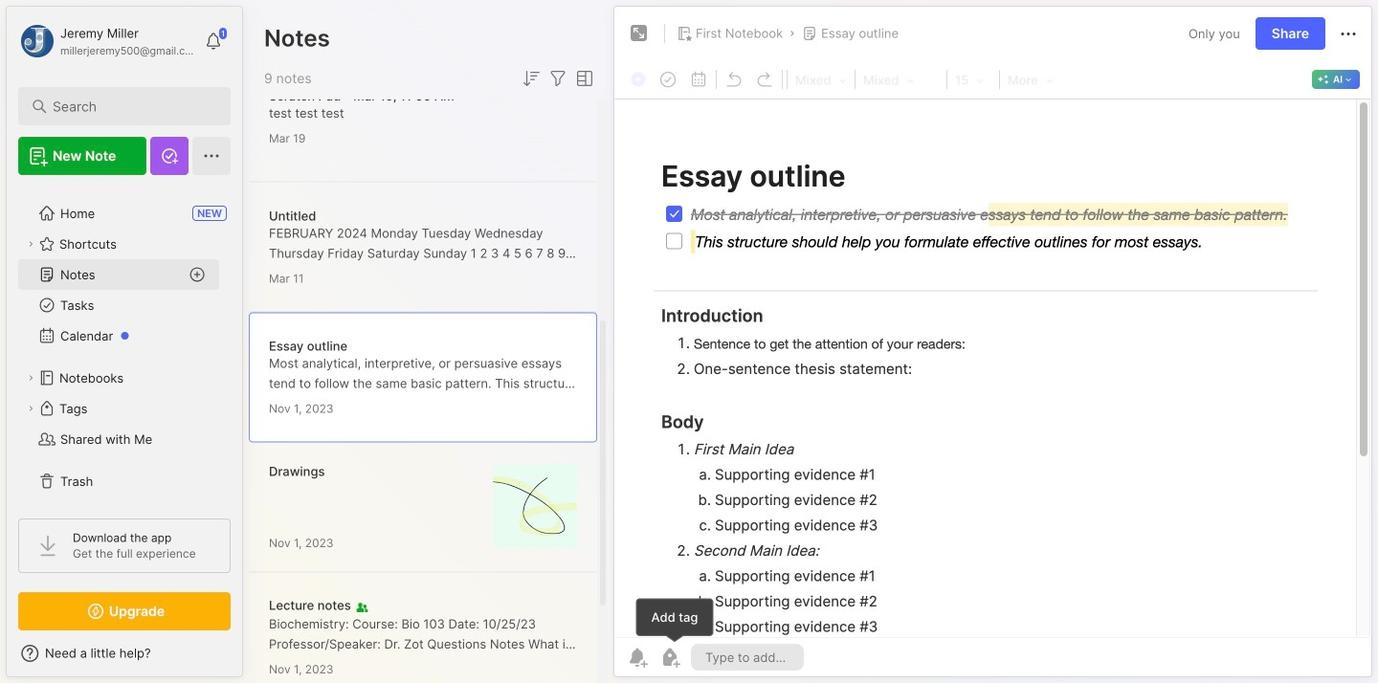 Task type: describe. For each thing, give the bounding box(es) containing it.
Heading level field
[[790, 67, 853, 92]]

main element
[[0, 0, 249, 683]]

Search text field
[[53, 98, 205, 116]]

thumbnail image
[[493, 464, 577, 548]]

insert image
[[626, 67, 653, 92]]

Add filters field
[[546, 67, 569, 90]]

note window element
[[613, 6, 1372, 682]]

more image
[[1002, 67, 1059, 92]]

expand notebooks image
[[25, 372, 36, 384]]

heading level image
[[790, 67, 853, 92]]

expand tags image
[[25, 403, 36, 414]]

Add tag field
[[703, 649, 791, 666]]

Sort options field
[[520, 67, 543, 90]]

View options field
[[569, 67, 596, 90]]

font size image
[[949, 67, 997, 92]]

Insert field
[[626, 67, 653, 92]]



Task type: vqa. For each thing, say whether or not it's contained in the screenshot.
tree
yes



Task type: locate. For each thing, give the bounding box(es) containing it.
tree
[[7, 187, 242, 508]]

None search field
[[53, 95, 205, 118]]

click to collapse image
[[242, 648, 256, 671]]

expand note image
[[628, 22, 651, 45]]

more actions image
[[1337, 23, 1360, 46]]

font family image
[[858, 67, 945, 92]]

add a reminder image
[[626, 646, 649, 669]]

tooltip
[[636, 599, 713, 643]]

add filters image
[[546, 67, 569, 90]]

none search field inside main element
[[53, 95, 205, 118]]

Note Editor text field
[[614, 99, 1371, 637]]

Font family field
[[858, 67, 945, 92]]

add tag image
[[658, 646, 681, 669]]

tree inside main element
[[7, 187, 242, 508]]

More actions field
[[1337, 21, 1360, 46]]

More field
[[1002, 67, 1059, 92]]

Account field
[[18, 22, 195, 60]]

WHAT'S NEW field
[[7, 638, 242, 669]]

Font size field
[[949, 67, 997, 92]]



